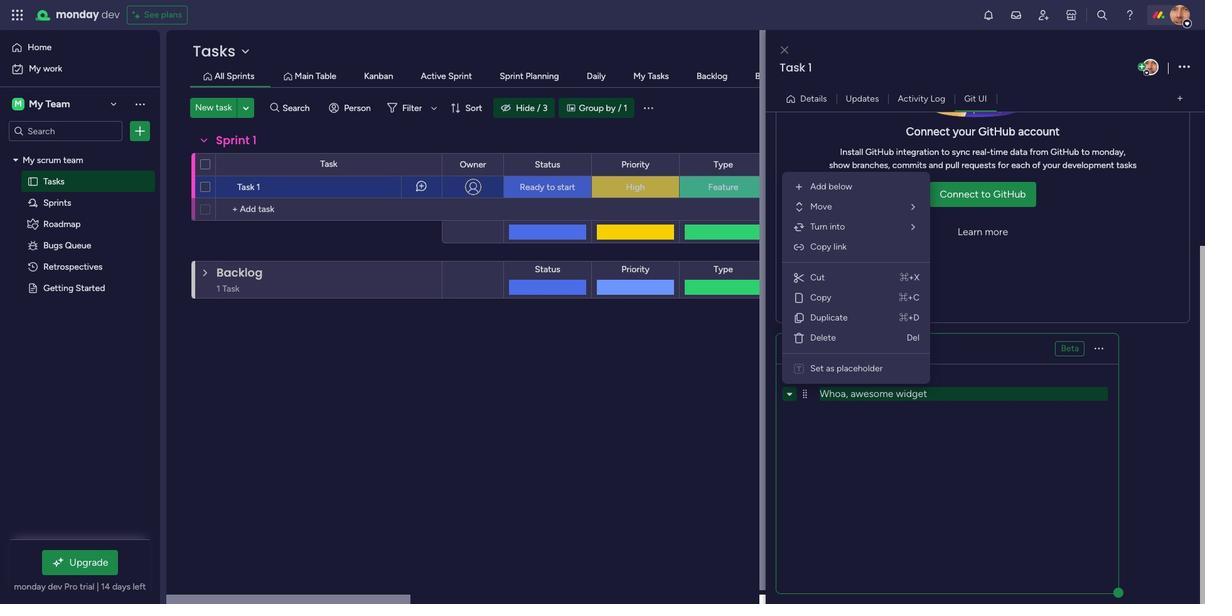 Task type: vqa. For each thing, say whether or not it's contained in the screenshot.
KANBAN button
yes



Task type: describe. For each thing, give the bounding box(es) containing it.
more dots image
[[1095, 344, 1104, 354]]

add items menu menu
[[787, 177, 925, 379]]

placeholder
[[837, 364, 883, 374]]

development
[[1063, 160, 1115, 171]]

person button
[[324, 98, 379, 118]]

high
[[626, 182, 645, 192]]

menu item containing copy
[[787, 288, 925, 308]]

dev for monday dev pro trial | 14 days left
[[48, 582, 62, 593]]

close image
[[781, 46, 789, 55]]

0 horizontal spatial sprints
[[43, 197, 71, 208]]

help image
[[1124, 9, 1136, 21]]

1 move image from the left
[[793, 201, 806, 213]]

menu item containing duplicate
[[787, 308, 925, 328]]

type for 1st type field from the top of the page
[[714, 159, 733, 170]]

connect to github
[[940, 188, 1026, 200]]

sprints inside button
[[227, 71, 255, 82]]

tasks inside "button"
[[648, 71, 669, 82]]

main
[[295, 71, 314, 82]]

new task
[[195, 102, 232, 113]]

git ui
[[964, 93, 987, 104]]

sprint planning
[[500, 71, 559, 82]]

see plans button
[[127, 6, 188, 24]]

getting
[[43, 283, 74, 293]]

of
[[1033, 160, 1041, 171]]

invite members image
[[1038, 9, 1050, 21]]

new task button
[[190, 98, 237, 118]]

install
[[840, 147, 863, 158]]

copy image
[[793, 292, 806, 304]]

tasks
[[1117, 160, 1137, 171]]

started
[[76, 283, 105, 293]]

my work
[[29, 63, 62, 74]]

sprint for sprint planning
[[500, 71, 524, 82]]

connect for connect to github
[[940, 188, 979, 200]]

copy for copy link
[[811, 242, 832, 252]]

active
[[421, 71, 446, 82]]

workspace selection element
[[12, 97, 72, 112]]

by
[[606, 103, 616, 113]]

requests
[[962, 160, 996, 171]]

add view image
[[1178, 94, 1183, 104]]

angle down image
[[243, 103, 249, 113]]

my tasks
[[634, 71, 669, 82]]

dev for monday dev
[[101, 8, 120, 22]]

copy link image
[[793, 241, 806, 254]]

search everything image
[[1096, 9, 1109, 21]]

move menu item
[[787, 197, 925, 217]]

item
[[798, 341, 824, 357]]

monday dev pro trial | 14 days left
[[14, 582, 146, 593]]

install github integration to sync real-time data from github to monday, show branches, commits and pull requests for each of your development tasks
[[829, 147, 1137, 171]]

github inside button
[[994, 188, 1026, 200]]

menu item containing delete
[[787, 328, 925, 348]]

1 status from the top
[[535, 159, 561, 170]]

planning
[[526, 71, 559, 82]]

my tasks button
[[630, 70, 672, 84]]

see plans
[[144, 9, 182, 20]]

|
[[97, 582, 99, 593]]

2 status from the top
[[535, 264, 561, 275]]

main table button
[[292, 70, 340, 84]]

learn more button
[[948, 220, 1019, 245]]

Search field
[[279, 99, 317, 117]]

each
[[1012, 160, 1030, 171]]

task inside field
[[780, 60, 806, 75]]

my for my tasks
[[634, 71, 646, 82]]

from
[[1030, 147, 1049, 158]]

below
[[829, 181, 853, 192]]

turn
[[811, 222, 828, 232]]

days
[[112, 582, 131, 593]]

tasks button
[[190, 41, 256, 62]]

ui
[[979, 93, 987, 104]]

all
[[215, 71, 225, 82]]

to inside button
[[981, 188, 991, 200]]

del
[[907, 333, 920, 343]]

sprint planning button
[[497, 70, 562, 84]]

dapulse addbtn image
[[1138, 63, 1146, 71]]

1 / from the left
[[537, 103, 541, 113]]

backlog for backlog field
[[217, 265, 263, 281]]

1 vertical spatial task
[[320, 159, 338, 170]]

2 type field from the top
[[711, 263, 736, 277]]

scrum
[[37, 154, 61, 165]]

to up "pull"
[[942, 147, 950, 158]]

monday,
[[1092, 147, 1126, 158]]

updates button
[[837, 89, 889, 109]]

cut
[[811, 272, 825, 283]]

priority for 2nd priority field from the top
[[622, 264, 650, 275]]

arrow down image
[[427, 100, 442, 116]]

all sprints
[[215, 71, 255, 82]]

activity log button
[[889, 89, 955, 109]]

m
[[14, 99, 22, 109]]

roadmap
[[43, 218, 81, 229]]

workspace options image
[[134, 98, 146, 110]]

set as placeholder
[[811, 364, 883, 374]]

see
[[144, 9, 159, 20]]

priority for second priority field from the bottom
[[622, 159, 650, 170]]

commits
[[893, 160, 927, 171]]

Search in workspace field
[[26, 124, 105, 138]]

daily
[[587, 71, 606, 82]]

log
[[931, 93, 946, 104]]

home link
[[8, 38, 153, 58]]

my for my work
[[29, 63, 41, 74]]

github right from
[[1051, 147, 1080, 158]]

my work option
[[8, 59, 153, 79]]

sprint inside button
[[448, 71, 472, 82]]

new
[[195, 102, 214, 113]]

duplicate
[[811, 313, 848, 323]]

sprint for sprint 1
[[216, 132, 250, 148]]

backlog for backlog button
[[697, 71, 728, 82]]

hide / 3
[[516, 103, 548, 113]]

team
[[45, 98, 70, 110]]

whoa, awesome widget
[[820, 388, 927, 400]]

group by / 1
[[579, 103, 627, 113]]

link
[[834, 242, 847, 252]]

kanban button
[[361, 70, 396, 84]]

⌘+x
[[900, 272, 920, 283]]

turn into
[[811, 222, 845, 232]]

learn
[[958, 226, 983, 238]]

+ Add task text field
[[222, 202, 436, 217]]

menu item containing cut
[[787, 268, 925, 288]]

copy for copy
[[811, 293, 832, 303]]

main table
[[295, 71, 337, 82]]

group
[[579, 103, 604, 113]]

Owner field
[[457, 158, 489, 172]]

work
[[43, 63, 62, 74]]

to up development at the right of the page
[[1082, 147, 1090, 158]]

notifications image
[[983, 9, 995, 21]]

1 type field from the top
[[711, 158, 736, 172]]

add below
[[811, 181, 853, 192]]

public board image
[[27, 282, 39, 294]]

bugs
[[43, 240, 63, 251]]

to left start
[[547, 182, 555, 192]]

whoa,
[[820, 388, 848, 400]]

2 priority field from the top
[[618, 263, 653, 277]]

plans
[[161, 9, 182, 20]]



Task type: locate. For each thing, give the bounding box(es) containing it.
0 horizontal spatial move image
[[793, 201, 806, 213]]

0 horizontal spatial /
[[537, 103, 541, 113]]

Status field
[[532, 158, 564, 172], [532, 263, 564, 277]]

to down requests
[[981, 188, 991, 200]]

option
[[0, 148, 160, 151]]

update feed image
[[1010, 9, 1023, 21]]

tasks inside list box
[[43, 176, 65, 186]]

task
[[780, 60, 806, 75], [320, 159, 338, 170], [237, 182, 254, 193]]

person
[[344, 103, 371, 113]]

type
[[714, 159, 733, 170], [714, 264, 733, 275]]

move image down commits
[[907, 201, 920, 213]]

menu item up description on the right of page
[[787, 308, 925, 328]]

1 vertical spatial type
[[714, 264, 733, 275]]

pro
[[64, 582, 78, 593]]

0 horizontal spatial backlog
[[217, 265, 263, 281]]

integration
[[896, 147, 939, 158]]

sprint down task
[[216, 132, 250, 148]]

tab list
[[190, 67, 1180, 87]]

my inside list box
[[23, 154, 35, 165]]

your up sync
[[953, 125, 976, 139]]

menu item up placeholder
[[787, 328, 925, 348]]

1 status field from the top
[[532, 158, 564, 172]]

3
[[543, 103, 548, 113]]

move
[[811, 202, 832, 212]]

details
[[800, 93, 827, 104]]

copy left link
[[811, 242, 832, 252]]

1 horizontal spatial /
[[618, 103, 622, 113]]

monday dev
[[56, 8, 120, 22]]

ready to start
[[520, 182, 576, 192]]

1 vertical spatial priority field
[[618, 263, 653, 277]]

0 vertical spatial task
[[780, 60, 806, 75]]

for
[[998, 160, 1009, 171]]

owner
[[460, 159, 486, 170]]

monday up "home" 'option'
[[56, 8, 99, 22]]

monday for monday dev pro trial | 14 days left
[[14, 582, 46, 593]]

1 type from the top
[[714, 159, 733, 170]]

2 type from the top
[[714, 264, 733, 275]]

connect for connect your github account
[[906, 125, 950, 139]]

activity log
[[898, 93, 946, 104]]

item description
[[798, 341, 892, 357]]

list box containing my scrum team
[[0, 147, 160, 468]]

/ right by
[[618, 103, 622, 113]]

1 horizontal spatial task 1
[[780, 60, 812, 75]]

monday marketplace image
[[1065, 9, 1078, 21]]

v2 search image
[[270, 101, 279, 115]]

all sprints button
[[212, 70, 258, 84]]

left
[[133, 582, 146, 593]]

github
[[979, 125, 1016, 139], [866, 147, 894, 158], [1051, 147, 1080, 158], [994, 188, 1026, 200]]

1 horizontal spatial task
[[320, 159, 338, 170]]

feature
[[709, 182, 739, 192]]

Type field
[[711, 158, 736, 172], [711, 263, 736, 277]]

1 horizontal spatial dev
[[101, 8, 120, 22]]

github down 'for'
[[994, 188, 1026, 200]]

pull
[[946, 160, 960, 171]]

2 horizontal spatial sprint
[[500, 71, 524, 82]]

my inside "button"
[[634, 71, 646, 82]]

your inside install github integration to sync real-time data from github to monday, show branches, commits and pull requests for each of your development tasks
[[1043, 160, 1061, 171]]

my work link
[[8, 59, 153, 79]]

copy
[[811, 242, 832, 252], [811, 293, 832, 303]]

menu image
[[643, 102, 655, 114]]

my right workspace 'image' at the top left
[[29, 98, 43, 110]]

0 vertical spatial monday
[[56, 8, 99, 22]]

copy down cut at the top right
[[811, 293, 832, 303]]

start
[[557, 182, 576, 192]]

my team
[[29, 98, 70, 110]]

tasks right public board icon
[[43, 176, 65, 186]]

1 priority field from the top
[[618, 158, 653, 172]]

0 vertical spatial your
[[953, 125, 976, 139]]

turn into image left turn
[[793, 221, 806, 234]]

filter
[[402, 103, 422, 113]]

menu item
[[787, 268, 925, 288], [787, 288, 925, 308], [787, 308, 925, 328], [787, 328, 925, 348]]

sprint inside "button"
[[500, 71, 524, 82]]

1 turn into image from the left
[[793, 221, 806, 234]]

workspace image
[[12, 97, 24, 111]]

copy inside "menu item"
[[811, 293, 832, 303]]

backlog
[[697, 71, 728, 82], [217, 265, 263, 281]]

2 menu item from the top
[[787, 288, 925, 308]]

time
[[991, 147, 1008, 158]]

upgrade button
[[42, 551, 118, 576]]

connect inside "connect to github" button
[[940, 188, 979, 200]]

set as placeholder menu item
[[787, 359, 925, 379]]

1 vertical spatial dev
[[48, 582, 62, 593]]

tasks up all
[[193, 41, 236, 62]]

hide
[[516, 103, 535, 113]]

copy inside menu item
[[811, 242, 832, 252]]

task up + add task text box
[[320, 159, 338, 170]]

github up branches,
[[866, 147, 894, 158]]

0 vertical spatial priority
[[622, 159, 650, 170]]

backlog inside button
[[697, 71, 728, 82]]

1 vertical spatial task 1
[[237, 182, 260, 193]]

1 vertical spatial priority
[[622, 264, 650, 275]]

more
[[985, 226, 1008, 238]]

0 vertical spatial status field
[[532, 158, 564, 172]]

turn into image up ⌘+x
[[907, 221, 920, 234]]

status
[[535, 159, 561, 170], [535, 264, 561, 275]]

1 menu item from the top
[[787, 268, 925, 288]]

0 vertical spatial priority field
[[618, 158, 653, 172]]

Item description field
[[795, 341, 895, 357]]

data
[[1010, 147, 1028, 158]]

/
[[537, 103, 541, 113], [618, 103, 622, 113]]

0 vertical spatial status
[[535, 159, 561, 170]]

Task 1 field
[[777, 60, 1136, 76]]

type for first type field from the bottom of the page
[[714, 264, 733, 275]]

task 1
[[780, 60, 812, 75], [237, 182, 260, 193]]

set
[[811, 364, 824, 374]]

menu item up duplicate
[[787, 288, 925, 308]]

tasks up menu icon at the top right of page
[[648, 71, 669, 82]]

awesome
[[851, 388, 894, 400]]

1 copy from the top
[[811, 242, 832, 252]]

0 horizontal spatial tasks
[[43, 176, 65, 186]]

team
[[63, 154, 83, 165]]

1 vertical spatial status
[[535, 264, 561, 275]]

1 horizontal spatial sprints
[[227, 71, 255, 82]]

add below menu item
[[787, 177, 925, 197]]

sort
[[466, 103, 482, 113]]

set as placeholder image
[[793, 363, 806, 375]]

0 vertical spatial sprints
[[227, 71, 255, 82]]

dev left see
[[101, 8, 120, 22]]

move image down add below image on the right of the page
[[793, 201, 806, 213]]

1 vertical spatial status field
[[532, 263, 564, 277]]

0 horizontal spatial your
[[953, 125, 976, 139]]

0 vertical spatial connect
[[906, 125, 950, 139]]

turn into image
[[793, 221, 806, 234], [907, 221, 920, 234]]

connect down "pull"
[[940, 188, 979, 200]]

connect
[[906, 125, 950, 139], [940, 188, 979, 200]]

sprints right all
[[227, 71, 255, 82]]

home option
[[8, 38, 153, 58]]

2 turn into image from the left
[[907, 221, 920, 234]]

task 1 down sprint 1 field
[[237, 182, 260, 193]]

my right caret down image
[[23, 154, 35, 165]]

1 vertical spatial copy
[[811, 293, 832, 303]]

move image
[[793, 201, 806, 213], [907, 201, 920, 213]]

monday for monday dev
[[56, 8, 99, 22]]

options image
[[1179, 59, 1190, 76]]

0 vertical spatial backlog
[[697, 71, 728, 82]]

github up time
[[979, 125, 1016, 139]]

description
[[827, 341, 892, 357]]

table
[[316, 71, 337, 82]]

0 vertical spatial type field
[[711, 158, 736, 172]]

0 horizontal spatial turn into image
[[793, 221, 806, 234]]

2 priority from the top
[[622, 264, 650, 275]]

1 horizontal spatial backlog
[[697, 71, 728, 82]]

connect to github button
[[930, 182, 1036, 207]]

1 vertical spatial your
[[1043, 160, 1061, 171]]

upgrade
[[69, 557, 108, 569]]

1 horizontal spatial monday
[[56, 8, 99, 22]]

1 horizontal spatial move image
[[907, 201, 920, 213]]

0 horizontal spatial task
[[237, 182, 254, 193]]

monday left pro
[[14, 582, 46, 593]]

sprint left planning
[[500, 71, 524, 82]]

as
[[826, 364, 835, 374]]

your
[[953, 125, 976, 139], [1043, 160, 1061, 171]]

caret down image
[[13, 155, 18, 164]]

2 horizontal spatial task
[[780, 60, 806, 75]]

copy link menu item
[[787, 237, 925, 257]]

cut image
[[793, 272, 806, 284]]

1
[[808, 60, 812, 75], [624, 103, 627, 113], [253, 132, 257, 148], [257, 182, 260, 193]]

my for my scrum team
[[23, 154, 35, 165]]

Backlog field
[[213, 265, 266, 281]]

1 vertical spatial tasks
[[648, 71, 669, 82]]

connect up the integration
[[906, 125, 950, 139]]

0 vertical spatial type
[[714, 159, 733, 170]]

monday
[[56, 8, 99, 22], [14, 582, 46, 593]]

1 horizontal spatial sprint
[[448, 71, 472, 82]]

add below image
[[793, 181, 806, 193]]

1 vertical spatial type field
[[711, 263, 736, 277]]

widget
[[896, 388, 927, 400]]

duplicate image
[[793, 312, 806, 325]]

sprints up roadmap
[[43, 197, 71, 208]]

2 status field from the top
[[532, 263, 564, 277]]

0 vertical spatial task 1
[[780, 60, 812, 75]]

2 horizontal spatial tasks
[[648, 71, 669, 82]]

public board image
[[27, 175, 39, 187]]

2 vertical spatial task
[[237, 182, 254, 193]]

1 vertical spatial monday
[[14, 582, 46, 593]]

queue
[[65, 240, 91, 251]]

1 horizontal spatial your
[[1043, 160, 1061, 171]]

show
[[829, 160, 850, 171]]

copy link
[[811, 242, 847, 252]]

add
[[811, 181, 827, 192]]

menu image
[[800, 389, 810, 399]]

sort button
[[445, 98, 490, 118]]

⌘+d
[[899, 313, 920, 323]]

sync
[[952, 147, 971, 158]]

your right "of"
[[1043, 160, 1061, 171]]

4 menu item from the top
[[787, 328, 925, 348]]

my inside option
[[29, 63, 41, 74]]

1 priority from the top
[[622, 159, 650, 170]]

dapulse drag 2 image
[[768, 304, 772, 318]]

task down sprint 1 field
[[237, 182, 254, 193]]

0 horizontal spatial monday
[[14, 582, 46, 593]]

git
[[964, 93, 977, 104]]

14
[[101, 582, 110, 593]]

activity
[[898, 93, 929, 104]]

1 vertical spatial connect
[[940, 188, 979, 200]]

0 horizontal spatial dev
[[48, 582, 62, 593]]

Sprint 1 field
[[213, 132, 260, 149]]

filter button
[[382, 98, 442, 118]]

delete image
[[793, 332, 806, 345]]

menu item down 'copy link' menu item
[[787, 268, 925, 288]]

dapulse drag handle 3 image
[[784, 344, 789, 354]]

2 copy from the top
[[811, 293, 832, 303]]

task down 'close' icon
[[780, 60, 806, 75]]

my inside workspace selection element
[[29, 98, 43, 110]]

sprint right active
[[448, 71, 472, 82]]

dev left pro
[[48, 582, 62, 593]]

1 horizontal spatial tasks
[[193, 41, 236, 62]]

0 horizontal spatial sprint
[[216, 132, 250, 148]]

sprint inside field
[[216, 132, 250, 148]]

1 horizontal spatial turn into image
[[907, 221, 920, 234]]

1 vertical spatial sprints
[[43, 197, 71, 208]]

sprint
[[448, 71, 472, 82], [500, 71, 524, 82], [216, 132, 250, 148]]

3 menu item from the top
[[787, 308, 925, 328]]

task
[[216, 102, 232, 113]]

connect your github account
[[906, 125, 1060, 139]]

0 vertical spatial tasks
[[193, 41, 236, 62]]

Priority field
[[618, 158, 653, 172], [618, 263, 653, 277]]

to
[[942, 147, 950, 158], [1082, 147, 1090, 158], [547, 182, 555, 192], [981, 188, 991, 200]]

0 vertical spatial dev
[[101, 8, 120, 22]]

2 vertical spatial tasks
[[43, 176, 65, 186]]

list box
[[0, 147, 160, 468]]

trial
[[80, 582, 94, 593]]

beta
[[1061, 343, 1079, 354]]

/ left 3
[[537, 103, 541, 113]]

task 1 inside field
[[780, 60, 812, 75]]

select product image
[[11, 9, 24, 21]]

learn more
[[958, 226, 1008, 238]]

tab list containing all sprints
[[190, 67, 1180, 87]]

turn into menu item
[[787, 217, 925, 237]]

my up menu icon at the top right of page
[[634, 71, 646, 82]]

my for my team
[[29, 98, 43, 110]]

0 horizontal spatial task 1
[[237, 182, 260, 193]]

my left work
[[29, 63, 41, 74]]

1 vertical spatial backlog
[[217, 265, 263, 281]]

james peterson image
[[1170, 5, 1190, 25]]

task 1 down 'close' icon
[[780, 60, 812, 75]]

real-
[[973, 147, 991, 158]]

options image
[[134, 125, 146, 137]]

0 vertical spatial copy
[[811, 242, 832, 252]]

backlog inside field
[[217, 265, 263, 281]]

2 / from the left
[[618, 103, 622, 113]]

2 move image from the left
[[907, 201, 920, 213]]



